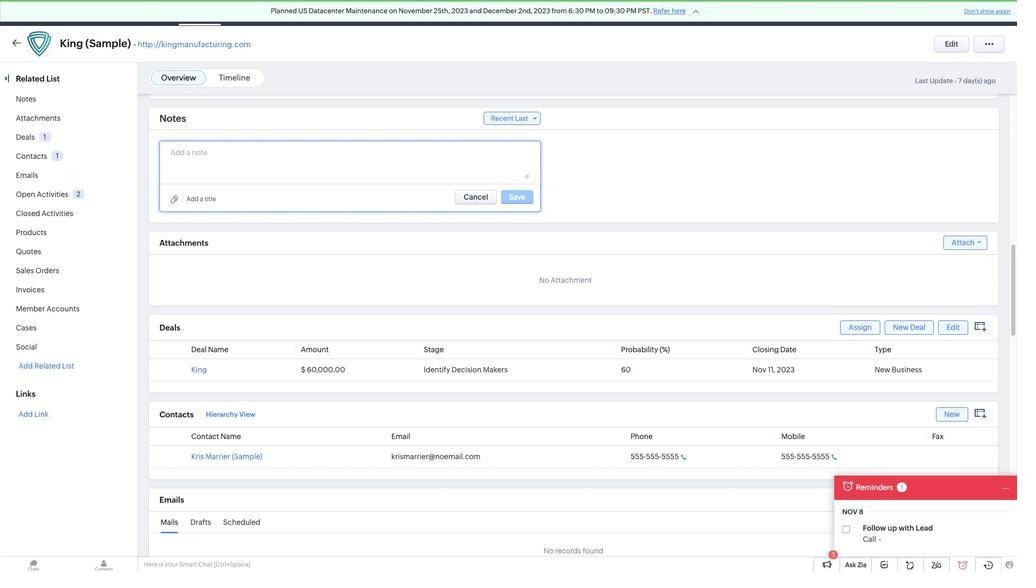 Task type: vqa. For each thing, say whether or not it's contained in the screenshot.
rightmost sample
no



Task type: describe. For each thing, give the bounding box(es) containing it.
refer here link
[[654, 7, 686, 15]]

date
[[781, 346, 797, 354]]

1 horizontal spatial quotes link
[[519, 0, 562, 26]]

name for deal name
[[208, 346, 229, 354]]

services
[[631, 9, 660, 17]]

0 horizontal spatial notes
[[16, 95, 36, 103]]

cases link
[[16, 324, 37, 332]]

0 horizontal spatial attachments
[[16, 114, 61, 122]]

1 vertical spatial attachments
[[160, 238, 209, 247]]

Add a note text field
[[171, 147, 529, 179]]

attach
[[952, 238, 975, 247]]

reminders
[[856, 483, 894, 492]]

tasks
[[269, 9, 288, 17]]

2 555-555-5555 from the left
[[782, 453, 830, 461]]

0 horizontal spatial sales
[[16, 267, 34, 275]]

0 horizontal spatial email
[[392, 432, 410, 441]]

1 5555 from the left
[[662, 453, 679, 461]]

hierarchy view link
[[206, 408, 255, 421]]

0 vertical spatial emails
[[16, 171, 38, 180]]

mobile
[[782, 432, 805, 441]]

0 vertical spatial (sample)
[[85, 37, 131, 49]]

kris marrier (sample)
[[191, 453, 262, 461]]

accounts
[[47, 305, 80, 313]]

1 pm from the left
[[585, 7, 596, 15]]

deal name link
[[191, 346, 229, 354]]

invoices
[[16, 286, 45, 294]]

your
[[165, 561, 178, 569]]

closing date link
[[753, 346, 797, 354]]

6:30
[[569, 7, 584, 15]]

on
[[389, 7, 397, 15]]

activities for closed activities
[[42, 209, 73, 218]]

krismarrier@noemail.com
[[392, 453, 481, 461]]

compose
[[925, 495, 959, 504]]

(ctrl+space)
[[214, 561, 251, 569]]

member accounts
[[16, 305, 80, 313]]

0 vertical spatial sales orders
[[570, 9, 614, 17]]

0 vertical spatial deal
[[911, 323, 926, 331]]

09:30
[[605, 7, 625, 15]]

hierarchy view
[[206, 411, 255, 419]]

recent
[[491, 114, 514, 122]]

kris marrier (sample) link
[[191, 453, 262, 461]]

link
[[34, 410, 49, 419]]

cases
[[16, 324, 37, 332]]

8
[[859, 508, 864, 516]]

email link
[[392, 432, 410, 441]]

reports link
[[379, 0, 423, 26]]

phone link
[[631, 432, 653, 441]]

upgrade
[[776, 13, 807, 21]]

analytics link
[[423, 0, 472, 26]]

11,
[[768, 366, 776, 374]]

from
[[552, 7, 567, 15]]

fax
[[933, 432, 944, 441]]

crm
[[25, 7, 47, 19]]

records
[[555, 547, 581, 555]]

1 horizontal spatial sales orders link
[[562, 0, 622, 26]]

lead
[[916, 524, 933, 533]]

1 horizontal spatial email
[[960, 495, 979, 504]]

add for add related list
[[19, 362, 33, 370]]

marketplace element
[[920, 0, 942, 26]]

links
[[16, 389, 36, 399]]

services link
[[622, 0, 668, 26]]

here is your smart chat (ctrl+space)
[[144, 561, 251, 569]]

day(s)
[[964, 77, 983, 85]]

king link
[[191, 366, 207, 374]]

signals element
[[879, 0, 899, 26]]

pst.
[[638, 7, 652, 15]]

meetings
[[305, 9, 337, 17]]

crm link
[[8, 7, 47, 19]]

analytics
[[432, 9, 463, 17]]

social
[[16, 343, 37, 351]]

1 vertical spatial sales orders
[[16, 267, 59, 275]]

0 vertical spatial sales
[[570, 9, 588, 17]]

scheduled
[[223, 518, 260, 527]]

closed activities link
[[16, 209, 73, 218]]

amount
[[301, 346, 329, 354]]

2 5555 from the left
[[813, 453, 830, 461]]

1 vertical spatial notes
[[160, 113, 186, 124]]

add for add a title
[[187, 195, 199, 203]]

no records found
[[544, 547, 604, 555]]

smart
[[179, 561, 197, 569]]

1 horizontal spatial list
[[62, 362, 74, 370]]

no for no attachment
[[539, 276, 549, 285]]

nov 8
[[843, 508, 864, 516]]

type
[[875, 346, 892, 354]]

deals link
[[16, 133, 35, 141]]

contact
[[191, 432, 219, 441]]

member accounts link
[[16, 305, 80, 313]]

1 555- from the left
[[631, 453, 646, 461]]

0 vertical spatial related
[[16, 74, 45, 83]]

4 555- from the left
[[797, 453, 813, 461]]

edit inside edit link
[[947, 323, 960, 331]]

1 horizontal spatial products
[[480, 9, 511, 17]]

november
[[399, 7, 433, 15]]

1 vertical spatial orders
[[36, 267, 59, 275]]

profile element
[[963, 0, 993, 26]]

1 horizontal spatial last
[[915, 77, 929, 85]]

2 horizontal spatial 2023
[[777, 366, 795, 374]]

decision
[[452, 366, 482, 374]]

- inside king (sample) - http://kingmanufacturing.com
[[134, 40, 136, 49]]

2 pm from the left
[[627, 7, 637, 15]]

activities for open activities
[[37, 190, 68, 199]]

1 horizontal spatial 2023
[[534, 7, 551, 15]]

2 555- from the left
[[646, 453, 662, 461]]

last update : 7 day(s) ago
[[915, 77, 996, 85]]

1 vertical spatial contacts
[[160, 410, 194, 419]]

0 horizontal spatial deals
[[16, 133, 35, 141]]

maintenance
[[346, 7, 388, 15]]

http://kingmanufacturing.com
[[138, 40, 251, 49]]

$ 60,000.00
[[301, 366, 345, 374]]

stage link
[[424, 346, 444, 354]]

chat
[[198, 561, 213, 569]]

show
[[980, 8, 995, 14]]

attachments link
[[16, 114, 61, 122]]

and
[[470, 7, 482, 15]]

0 vertical spatial contacts
[[16, 152, 47, 161]]

1 555-555-5555 from the left
[[631, 453, 679, 461]]

closed
[[16, 209, 40, 218]]



Task type: locate. For each thing, give the bounding box(es) containing it.
1 vertical spatial related
[[34, 362, 61, 370]]

0 horizontal spatial products
[[16, 228, 47, 237]]

0 horizontal spatial 555-555-5555
[[631, 453, 679, 461]]

1 horizontal spatial pm
[[627, 7, 637, 15]]

identify
[[424, 366, 450, 374]]

orders right 6:30
[[590, 9, 614, 17]]

1 vertical spatial deals
[[160, 323, 180, 332]]

last right recent
[[515, 114, 528, 122]]

1 horizontal spatial sales orders
[[570, 9, 614, 17]]

email right compose
[[960, 495, 979, 504]]

notes up the attachments link at the left
[[16, 95, 36, 103]]

king
[[60, 37, 83, 49], [191, 366, 207, 374]]

0 horizontal spatial quotes link
[[16, 247, 41, 256]]

1 vertical spatial last
[[515, 114, 528, 122]]

phone
[[631, 432, 653, 441]]

add a title
[[187, 195, 216, 203]]

drafts
[[190, 518, 211, 527]]

here
[[144, 561, 158, 569]]

sales right from
[[570, 9, 588, 17]]

0 vertical spatial edit
[[945, 40, 959, 48]]

1 horizontal spatial -
[[879, 535, 881, 544]]

0 horizontal spatial deal
[[191, 346, 207, 354]]

edit link
[[938, 320, 969, 335]]

contacts link
[[16, 152, 47, 161]]

sales
[[570, 9, 588, 17], [16, 267, 34, 275]]

new inside 'link'
[[945, 410, 960, 418]]

add left a
[[187, 195, 199, 203]]

deal left edit link
[[911, 323, 926, 331]]

activities
[[37, 190, 68, 199], [42, 209, 73, 218]]

1 horizontal spatial quotes
[[528, 9, 553, 17]]

1 vertical spatial email
[[960, 495, 979, 504]]

profile image
[[970, 5, 987, 21]]

meetings link
[[296, 0, 345, 26]]

nov left 11,
[[753, 366, 767, 374]]

0 vertical spatial products
[[480, 9, 511, 17]]

2023 left "and"
[[452, 7, 468, 15]]

activities up closed activities
[[37, 190, 68, 199]]

quotes down closed
[[16, 247, 41, 256]]

probability (%)
[[621, 346, 670, 354]]

0 horizontal spatial king
[[60, 37, 83, 49]]

1 vertical spatial edit
[[947, 323, 960, 331]]

nov 11, 2023
[[753, 366, 795, 374]]

identify decision makers
[[424, 366, 508, 374]]

0 horizontal spatial 2023
[[452, 7, 468, 15]]

1 vertical spatial list
[[62, 362, 74, 370]]

0 vertical spatial quotes
[[528, 9, 553, 17]]

0 horizontal spatial sales orders link
[[16, 267, 59, 275]]

new business
[[875, 366, 922, 374]]

0 horizontal spatial last
[[515, 114, 528, 122]]

name
[[208, 346, 229, 354], [221, 432, 241, 441]]

555-555-5555 down mobile link
[[782, 453, 830, 461]]

0 vertical spatial orders
[[590, 9, 614, 17]]

enterprise-
[[767, 5, 802, 13]]

contacts
[[16, 152, 47, 161], [160, 410, 194, 419]]

products left 2nd,
[[480, 9, 511, 17]]

attachments down 'add a title'
[[160, 238, 209, 247]]

notes
[[16, 95, 36, 103], [160, 113, 186, 124]]

december
[[483, 7, 517, 15]]

0 vertical spatial nov
[[753, 366, 767, 374]]

activities down open activities
[[42, 209, 73, 218]]

0 horizontal spatial -
[[134, 40, 136, 49]]

recent last
[[491, 114, 528, 122]]

add left 'link' at the left bottom
[[19, 410, 33, 419]]

amount link
[[301, 346, 329, 354]]

1 horizontal spatial 555-555-5555
[[782, 453, 830, 461]]

notes link
[[16, 95, 36, 103]]

follow up with lead call -
[[863, 524, 933, 544]]

king down deal name link
[[191, 366, 207, 374]]

king for king
[[191, 366, 207, 374]]

sales orders
[[570, 9, 614, 17], [16, 267, 59, 275]]

to
[[597, 7, 604, 15]]

0 vertical spatial email
[[392, 432, 410, 441]]

2nd,
[[518, 7, 533, 15]]

attachment
[[551, 276, 592, 285]]

projects
[[677, 9, 705, 17]]

no for no records found
[[544, 547, 554, 555]]

sales orders up invoices link
[[16, 267, 59, 275]]

:
[[955, 77, 957, 85]]

don't show again
[[965, 8, 1011, 14]]

0 vertical spatial list
[[46, 74, 60, 83]]

deal up king link
[[191, 346, 207, 354]]

1 vertical spatial products
[[16, 228, 47, 237]]

0 vertical spatial -
[[134, 40, 136, 49]]

related up the notes link
[[16, 74, 45, 83]]

email up krismarrier@noemail.com
[[392, 432, 410, 441]]

0 vertical spatial no
[[539, 276, 549, 285]]

ask zia
[[845, 562, 867, 569]]

probability (%) link
[[621, 346, 670, 354]]

emails up mails
[[160, 496, 184, 505]]

king (sample) - http://kingmanufacturing.com
[[60, 37, 251, 49]]

search element
[[857, 0, 879, 26]]

- inside follow up with lead call -
[[879, 535, 881, 544]]

zia
[[858, 562, 867, 569]]

1
[[43, 133, 46, 141], [56, 152, 59, 160], [901, 484, 904, 492], [833, 552, 835, 558]]

reports
[[388, 9, 415, 17]]

2 vertical spatial add
[[19, 410, 33, 419]]

sales orders link
[[562, 0, 622, 26], [16, 267, 59, 275]]

1 horizontal spatial contacts
[[160, 410, 194, 419]]

related list
[[16, 74, 61, 83]]

0 horizontal spatial contacts
[[16, 152, 47, 161]]

1 vertical spatial -
[[879, 535, 881, 544]]

nov left 8
[[843, 508, 858, 516]]

1 vertical spatial nov
[[843, 508, 858, 516]]

0 vertical spatial deals
[[16, 133, 35, 141]]

2 horizontal spatial new
[[945, 410, 960, 418]]

planned us datacenter maintenance on november 25th, 2023 and december 2nd, 2023 from 6:30 pm to 09:30 pm pst. refer here
[[271, 7, 686, 15]]

deal name
[[191, 346, 229, 354]]

0 horizontal spatial orders
[[36, 267, 59, 275]]

0 vertical spatial last
[[915, 77, 929, 85]]

tasks link
[[261, 0, 296, 26]]

60
[[621, 366, 631, 374]]

0 horizontal spatial pm
[[585, 7, 596, 15]]

quotes left 6:30
[[528, 9, 553, 17]]

update
[[930, 77, 953, 85]]

quotes link down closed
[[16, 247, 41, 256]]

products link
[[472, 0, 519, 26], [16, 228, 47, 237]]

0 vertical spatial new
[[893, 323, 909, 331]]

555-555-5555 down phone
[[631, 453, 679, 461]]

here
[[672, 7, 686, 15]]

1 vertical spatial products link
[[16, 228, 47, 237]]

open
[[16, 190, 35, 199]]

closing date
[[753, 346, 797, 354]]

1 vertical spatial sales
[[16, 267, 34, 275]]

(sample)
[[85, 37, 131, 49], [232, 453, 262, 461]]

setup element
[[942, 0, 963, 26]]

edit down setup element
[[945, 40, 959, 48]]

orders up invoices link
[[36, 267, 59, 275]]

1 vertical spatial (sample)
[[232, 453, 262, 461]]

found
[[583, 547, 604, 555]]

stage
[[424, 346, 444, 354]]

0 horizontal spatial products link
[[16, 228, 47, 237]]

2023 right 2nd,
[[534, 7, 551, 15]]

assign link
[[841, 320, 881, 335]]

attach link
[[944, 236, 988, 250]]

makers
[[483, 366, 508, 374]]

(%)
[[660, 346, 670, 354]]

new deal
[[893, 323, 926, 331]]

pm
[[585, 7, 596, 15], [627, 7, 637, 15]]

add for add link
[[19, 410, 33, 419]]

kris
[[191, 453, 204, 461]]

0 vertical spatial activities
[[37, 190, 68, 199]]

0 vertical spatial notes
[[16, 95, 36, 103]]

0 horizontal spatial 5555
[[662, 453, 679, 461]]

1 horizontal spatial attachments
[[160, 238, 209, 247]]

related down social
[[34, 362, 61, 370]]

edit
[[945, 40, 959, 48], [947, 323, 960, 331]]

calls
[[354, 9, 371, 17]]

60,000.00
[[307, 366, 345, 374]]

add down social link
[[19, 362, 33, 370]]

nov for nov 11, 2023
[[753, 366, 767, 374]]

0 vertical spatial attachments
[[16, 114, 61, 122]]

1 vertical spatial quotes
[[16, 247, 41, 256]]

closing
[[753, 346, 779, 354]]

king for king (sample) - http://kingmanufacturing.com
[[60, 37, 83, 49]]

pm left to
[[585, 7, 596, 15]]

1 horizontal spatial new
[[893, 323, 909, 331]]

contacts up the contact
[[160, 410, 194, 419]]

0 horizontal spatial quotes
[[16, 247, 41, 256]]

1 vertical spatial deal
[[191, 346, 207, 354]]

list
[[46, 74, 60, 83], [62, 362, 74, 370]]

attachments down the notes link
[[16, 114, 61, 122]]

2023 right 11,
[[777, 366, 795, 374]]

invoices link
[[16, 286, 45, 294]]

1 vertical spatial new
[[875, 366, 891, 374]]

mails
[[161, 518, 178, 527]]

add link
[[19, 410, 49, 419]]

king up related list
[[60, 37, 83, 49]]

products down closed
[[16, 228, 47, 237]]

notes down the overview in the left of the page
[[160, 113, 186, 124]]

last left update
[[915, 77, 929, 85]]

1 vertical spatial sales orders link
[[16, 267, 59, 275]]

http://kingmanufacturing.com link
[[138, 40, 251, 49]]

0 horizontal spatial (sample)
[[85, 37, 131, 49]]

1 vertical spatial no
[[544, 547, 554, 555]]

again
[[996, 8, 1011, 14]]

pm left pst.
[[627, 7, 637, 15]]

datacenter
[[309, 7, 345, 15]]

nov for nov 8
[[843, 508, 858, 516]]

new for deal
[[893, 323, 909, 331]]

new for business
[[875, 366, 891, 374]]

1 horizontal spatial deal
[[911, 323, 926, 331]]

1 horizontal spatial 5555
[[813, 453, 830, 461]]

create menu image
[[831, 0, 857, 26]]

chats image
[[0, 557, 67, 572]]

no left the records
[[544, 547, 554, 555]]

sales up invoices link
[[16, 267, 34, 275]]

overview link
[[161, 73, 196, 82]]

1 vertical spatial activities
[[42, 209, 73, 218]]

1 horizontal spatial emails
[[160, 496, 184, 505]]

1 horizontal spatial notes
[[160, 113, 186, 124]]

follow up with lead link
[[863, 524, 933, 533]]

0 vertical spatial name
[[208, 346, 229, 354]]

1 vertical spatial quotes link
[[16, 247, 41, 256]]

emails up open
[[16, 171, 38, 180]]

edit right new deal
[[947, 323, 960, 331]]

0 horizontal spatial new
[[875, 366, 891, 374]]

up
[[888, 524, 897, 533]]

None button
[[455, 190, 497, 205]]

0 horizontal spatial nov
[[753, 366, 767, 374]]

quotes link left 6:30
[[519, 0, 562, 26]]

probability
[[621, 346, 658, 354]]

2 vertical spatial new
[[945, 410, 960, 418]]

0 horizontal spatial sales orders
[[16, 267, 59, 275]]

name for contact name
[[221, 432, 241, 441]]

3 555- from the left
[[782, 453, 797, 461]]

0 horizontal spatial list
[[46, 74, 60, 83]]

view
[[239, 411, 255, 419]]

0 vertical spatial sales orders link
[[562, 0, 622, 26]]

planned
[[271, 7, 297, 15]]

follow
[[863, 524, 886, 533]]

sales orders right from
[[570, 9, 614, 17]]

1 horizontal spatial king
[[191, 366, 207, 374]]

1 horizontal spatial nov
[[843, 508, 858, 516]]

contacts image
[[70, 557, 137, 572]]

2023
[[452, 7, 468, 15], [534, 7, 551, 15], [777, 366, 795, 374]]

1 vertical spatial emails
[[160, 496, 184, 505]]

trial
[[802, 5, 816, 13]]

1 vertical spatial name
[[221, 432, 241, 441]]

no left attachment
[[539, 276, 549, 285]]

open activities
[[16, 190, 68, 199]]

0 vertical spatial products link
[[472, 0, 519, 26]]

new
[[893, 323, 909, 331], [875, 366, 891, 374], [945, 410, 960, 418]]

edit button
[[934, 36, 970, 52]]

edit inside edit button
[[945, 40, 959, 48]]

1 horizontal spatial orders
[[590, 9, 614, 17]]

contacts up 'emails' link
[[16, 152, 47, 161]]

1 horizontal spatial deals
[[160, 323, 180, 332]]

closed activities
[[16, 209, 73, 218]]



